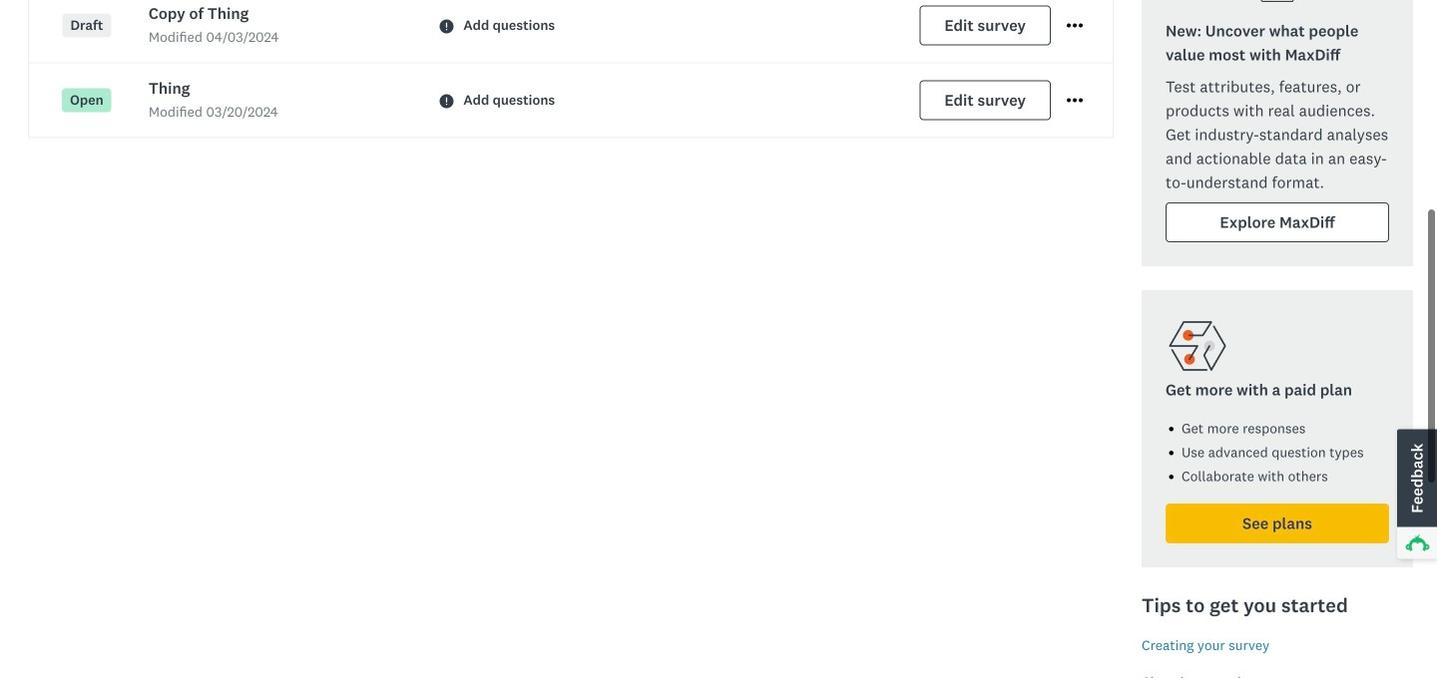 Task type: vqa. For each thing, say whether or not it's contained in the screenshot.
'phone field'
no



Task type: describe. For each thing, give the bounding box(es) containing it.
1 open menu image from the top
[[1067, 93, 1083, 109]]

1 open menu image from the top
[[1067, 18, 1083, 34]]

2 open menu image from the top
[[1067, 24, 1083, 28]]



Task type: locate. For each thing, give the bounding box(es) containing it.
open menu image
[[1067, 18, 1083, 34], [1067, 24, 1083, 28]]

max diff icon image
[[1254, 0, 1302, 7]]

open menu image
[[1067, 93, 1083, 109], [1067, 99, 1083, 103]]

1 warning image from the top
[[439, 19, 453, 33]]

2 open menu image from the top
[[1067, 99, 1083, 103]]

response based pricing icon image
[[1166, 314, 1230, 378]]

2 warning image from the top
[[439, 94, 453, 108]]

0 vertical spatial warning image
[[439, 19, 453, 33]]

warning image
[[439, 19, 453, 33], [439, 94, 453, 108]]

1 vertical spatial warning image
[[439, 94, 453, 108]]



